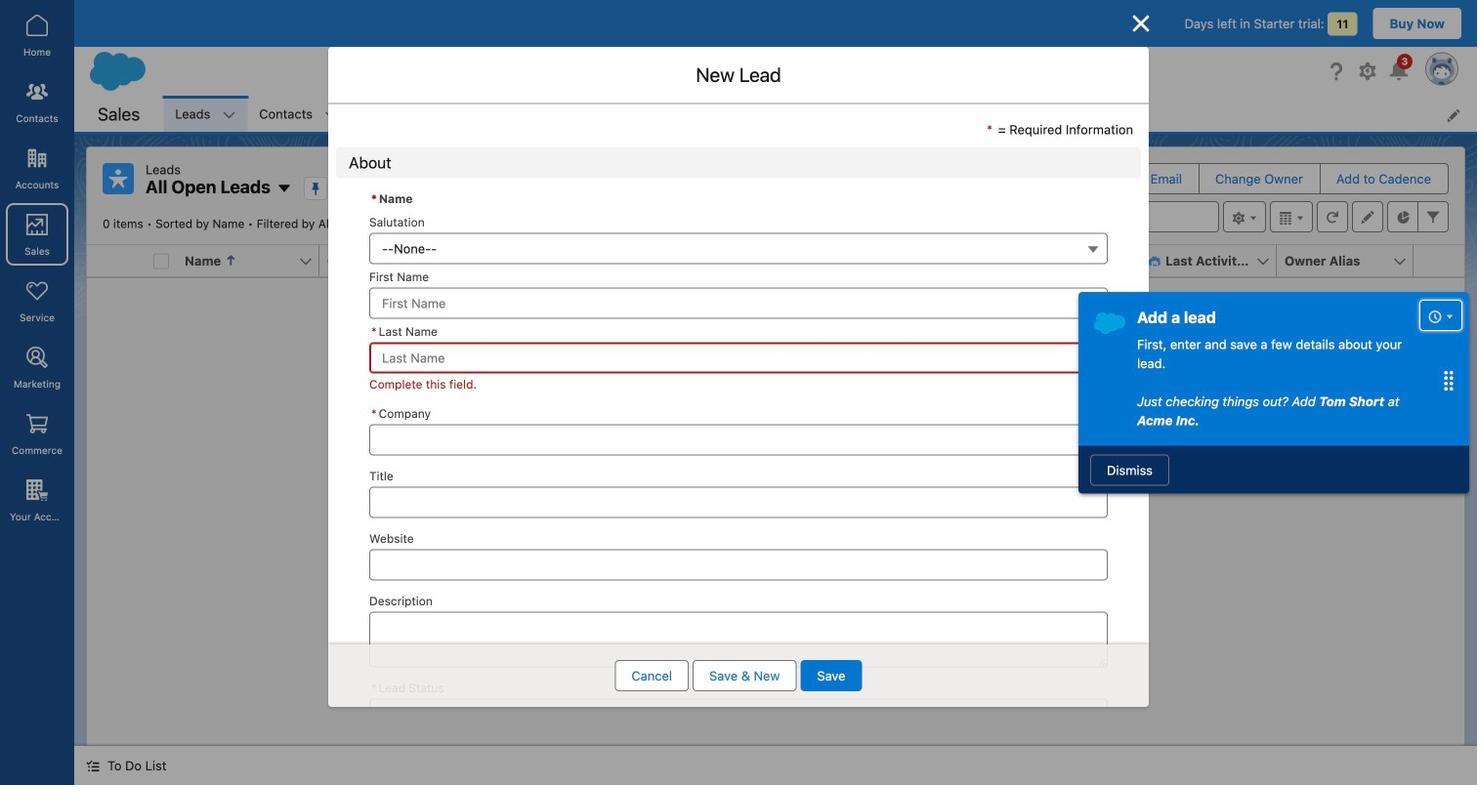 Task type: describe. For each thing, give the bounding box(es) containing it.
action element
[[1414, 245, 1465, 277]]

select list display image
[[1270, 201, 1313, 233]]

First Name text field
[[369, 288, 1108, 319]]

company element
[[319, 245, 468, 277]]

owner alias element
[[1277, 245, 1426, 277]]

created date element
[[1003, 245, 1152, 277]]

all open leads status
[[103, 217, 455, 231]]

last activity date element
[[1140, 245, 1289, 277]]

name element
[[177, 245, 331, 277]]

phone element
[[593, 245, 742, 277]]

0 horizontal spatial text default image
[[86, 760, 100, 773]]

action image
[[1414, 245, 1465, 277]]

item number element
[[87, 245, 146, 277]]

Last Name text field
[[369, 342, 1108, 374]]

4 list item from the left
[[454, 96, 584, 132]]



Task type: locate. For each thing, give the bounding box(es) containing it.
6 list item from the left
[[686, 96, 805, 132]]

lead status element
[[867, 245, 1015, 277]]

list item
[[163, 96, 248, 132], [248, 96, 350, 132], [350, 96, 454, 132], [454, 96, 584, 132], [584, 96, 686, 132], [686, 96, 805, 132], [805, 96, 906, 132]]

None text field
[[369, 425, 1108, 456], [369, 487, 1108, 518], [369, 550, 1108, 581], [369, 612, 1108, 668], [369, 425, 1108, 456], [369, 487, 1108, 518], [369, 550, 1108, 581], [369, 612, 1108, 668]]

Search All Open Leads list view. search field
[[985, 201, 1219, 233]]

email element
[[730, 245, 878, 277]]

all open leads|leads|list view element
[[86, 147, 1466, 746]]

inverse image
[[1129, 12, 1153, 35]]

1 horizontal spatial text default image
[[1148, 255, 1162, 268]]

Salutation - Current Selection: --None-- button
[[369, 233, 1108, 264]]

state/province element
[[456, 245, 605, 277]]

text default image
[[1148, 255, 1162, 268], [86, 760, 100, 773]]

3 list item from the left
[[350, 96, 454, 132]]

5 list item from the left
[[584, 96, 686, 132]]

7 list item from the left
[[805, 96, 906, 132]]

cell
[[146, 245, 177, 277]]

cell inside all open leads|leads|list view element
[[146, 245, 177, 277]]

list view controls image
[[1223, 201, 1266, 233]]

1 vertical spatial text default image
[[86, 760, 100, 773]]

1 list item from the left
[[163, 96, 248, 132]]

0 vertical spatial text default image
[[1148, 255, 1162, 268]]

2 list item from the left
[[248, 96, 350, 132]]

status
[[369, 376, 1108, 393], [477, 378, 1074, 613]]

text default image inside last activity date element
[[1148, 255, 1162, 268]]

item number image
[[87, 245, 146, 277]]

list
[[163, 96, 1477, 132]]



